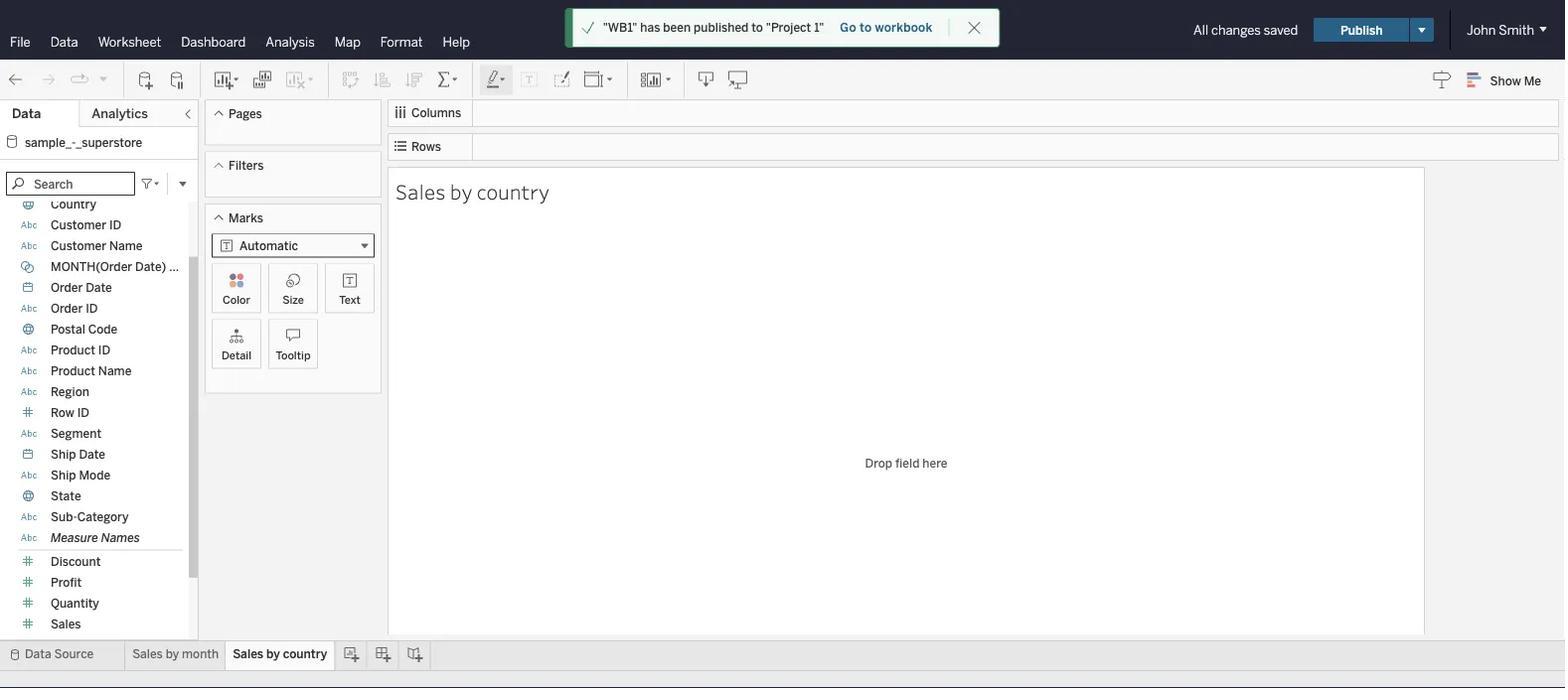 Task type: locate. For each thing, give the bounding box(es) containing it.
columns
[[411, 106, 461, 120]]

sales down rows
[[395, 177, 446, 205]]

worksheet
[[98, 34, 161, 50]]

sales by country down rows
[[395, 177, 549, 205]]

published
[[694, 20, 749, 35]]

2 ship from the top
[[51, 469, 76, 483]]

success image
[[581, 21, 595, 35]]

data
[[50, 34, 78, 50], [12, 106, 41, 122], [25, 647, 51, 662]]

sort descending image
[[404, 70, 424, 90]]

order up postal
[[51, 302, 83, 316]]

show me button
[[1458, 65, 1559, 95]]

date down 'month(order'
[[86, 281, 112, 295]]

wb1
[[804, 20, 837, 39]]

date for ship date
[[79, 448, 105, 462]]

go
[[840, 20, 856, 35]]

changes
[[1211, 22, 1261, 38]]

show
[[1490, 73, 1521, 88]]

sales by country right month
[[233, 647, 327, 662]]

pause auto updates image
[[168, 70, 188, 90]]

go to workbook
[[840, 20, 932, 35]]

code
[[88, 322, 117, 337]]

id right row
[[77, 406, 89, 420]]

saved
[[1264, 22, 1298, 38]]

month(order date) set
[[51, 260, 188, 274]]

2 customer from the top
[[51, 239, 106, 253]]

sales
[[395, 177, 446, 205], [51, 618, 81, 632], [132, 647, 163, 662], [233, 647, 263, 662]]

0 horizontal spatial by
[[166, 647, 179, 662]]

1 ship from the top
[[51, 448, 76, 462]]

ship
[[51, 448, 76, 462], [51, 469, 76, 483]]

highlight image
[[485, 70, 508, 90]]

1 horizontal spatial sales by country
[[395, 177, 549, 205]]

id
[[109, 218, 121, 233], [86, 302, 98, 316], [98, 343, 110, 358], [77, 406, 89, 420]]

automatic
[[239, 239, 298, 253]]

product name
[[51, 364, 132, 379]]

sort ascending image
[[373, 70, 393, 90]]

order
[[51, 281, 83, 295], [51, 302, 83, 316]]

customer down country
[[51, 218, 106, 233]]

date
[[86, 281, 112, 295], [79, 448, 105, 462]]

been
[[663, 20, 691, 35]]

0 vertical spatial sales by country
[[395, 177, 549, 205]]

month(order
[[51, 260, 132, 274]]

0 vertical spatial ship
[[51, 448, 76, 462]]

"wb1" has been published to "project 1" alert
[[603, 19, 824, 37]]

data left source
[[25, 647, 51, 662]]

1 vertical spatial product
[[51, 364, 95, 379]]

0 vertical spatial customer
[[51, 218, 106, 233]]

totals image
[[436, 70, 460, 90]]

publish button
[[1314, 18, 1409, 42]]

customer down customer id
[[51, 239, 106, 253]]

pages
[[229, 106, 262, 121]]

1 product from the top
[[51, 343, 95, 358]]

"wb1"
[[603, 20, 637, 35]]

sales by month
[[132, 647, 219, 662]]

sample_-
[[25, 135, 76, 150]]

0 vertical spatial date
[[86, 281, 112, 295]]

size
[[282, 293, 304, 307]]

help
[[443, 34, 470, 50]]

id up postal code
[[86, 302, 98, 316]]

1 horizontal spatial to
[[860, 20, 872, 35]]

map
[[335, 34, 361, 50]]

1 vertical spatial name
[[98, 364, 132, 379]]

format
[[380, 34, 423, 50]]

name down product id
[[98, 364, 132, 379]]

2 to from the left
[[860, 20, 872, 35]]

date up mode
[[79, 448, 105, 462]]

product down postal
[[51, 343, 95, 358]]

region
[[51, 385, 89, 399]]

source
[[54, 647, 94, 662]]

id down code
[[98, 343, 110, 358]]

ship up state
[[51, 469, 76, 483]]

to left the "project
[[752, 20, 763, 35]]

by
[[450, 177, 472, 205], [166, 647, 179, 662], [266, 647, 280, 662]]

0 vertical spatial country
[[477, 177, 549, 205]]

sales up latitude
[[51, 618, 81, 632]]

replay animation image
[[97, 73, 109, 85]]

id up the customer name
[[109, 218, 121, 233]]

set
[[169, 260, 188, 274]]

1 vertical spatial sales by country
[[233, 647, 327, 662]]

ship down segment
[[51, 448, 76, 462]]

id for customer id
[[109, 218, 121, 233]]

undo image
[[6, 70, 26, 90]]

0 horizontal spatial country
[[283, 647, 327, 662]]

customer
[[51, 218, 106, 233], [51, 239, 106, 253]]

data up replay animation icon
[[50, 34, 78, 50]]

sales by country
[[395, 177, 549, 205], [233, 647, 327, 662]]

by down columns
[[450, 177, 472, 205]]

by right month
[[266, 647, 280, 662]]

ship for ship date
[[51, 448, 76, 462]]

data down undo icon
[[12, 106, 41, 122]]

analytics
[[92, 106, 148, 122]]

0 vertical spatial order
[[51, 281, 83, 295]]

product up the region
[[51, 364, 95, 379]]

product
[[51, 343, 95, 358], [51, 364, 95, 379]]

replay animation image
[[70, 70, 89, 90]]

sub-
[[51, 510, 77, 525]]

to
[[752, 20, 763, 35], [860, 20, 872, 35]]

id for product id
[[98, 343, 110, 358]]

latitude (generated)
[[51, 638, 165, 653]]

1 vertical spatial order
[[51, 302, 83, 316]]

text
[[339, 293, 360, 307]]

1 to from the left
[[752, 20, 763, 35]]

ship for ship mode
[[51, 469, 76, 483]]

swap rows and columns image
[[341, 70, 361, 90]]

product for product name
[[51, 364, 95, 379]]

here
[[922, 456, 947, 470]]

1 vertical spatial ship
[[51, 469, 76, 483]]

quantity
[[51, 597, 99, 611]]

to right go
[[860, 20, 872, 35]]

new worksheet image
[[213, 70, 240, 90]]

2 horizontal spatial by
[[450, 177, 472, 205]]

order up order id at the left top
[[51, 281, 83, 295]]

1"
[[814, 20, 824, 35]]

2 product from the top
[[51, 364, 95, 379]]

1 vertical spatial date
[[79, 448, 105, 462]]

download image
[[697, 70, 716, 90]]

all changes saved
[[1194, 22, 1298, 38]]

2 order from the top
[[51, 302, 83, 316]]

drop
[[865, 456, 892, 470]]

filters
[[229, 158, 264, 173]]

name up the month(order date) set
[[109, 239, 143, 253]]

id for order id
[[86, 302, 98, 316]]

clear sheet image
[[284, 70, 316, 90]]

ship mode
[[51, 469, 110, 483]]

mode
[[79, 469, 110, 483]]

order date
[[51, 281, 112, 295]]

name
[[109, 239, 143, 253], [98, 364, 132, 379]]

1 vertical spatial customer
[[51, 239, 106, 253]]

me
[[1524, 73, 1541, 88]]

by left month
[[166, 647, 179, 662]]

0 horizontal spatial to
[[752, 20, 763, 35]]

1 vertical spatial country
[[283, 647, 327, 662]]

1 customer from the top
[[51, 218, 106, 233]]

0 vertical spatial product
[[51, 343, 95, 358]]

0 vertical spatial name
[[109, 239, 143, 253]]

draft
[[760, 23, 787, 37]]

1 order from the top
[[51, 281, 83, 295]]

1 horizontal spatial country
[[477, 177, 549, 205]]



Task type: describe. For each thing, give the bounding box(es) containing it.
profit
[[51, 576, 82, 590]]

postal
[[51, 322, 85, 337]]

analysis
[[266, 34, 315, 50]]

has
[[640, 20, 660, 35]]

john smith
[[1467, 22, 1534, 38]]

sales right month
[[233, 647, 263, 662]]

rows
[[411, 140, 441, 154]]

detail
[[222, 349, 251, 362]]

discount
[[51, 555, 101, 569]]

tooltip
[[276, 349, 311, 362]]

measure
[[51, 531, 98, 546]]

smith
[[1499, 22, 1534, 38]]

latitude
[[51, 638, 97, 653]]

customer for customer id
[[51, 218, 106, 233]]

show me
[[1490, 73, 1541, 88]]

show/hide cards image
[[640, 70, 672, 90]]

date)
[[135, 260, 166, 274]]

dashboard
[[181, 34, 246, 50]]

id for row id
[[77, 406, 89, 420]]

Search text field
[[6, 172, 135, 196]]

customer name
[[51, 239, 143, 253]]

all
[[1194, 22, 1208, 38]]

product id
[[51, 343, 110, 358]]

drop field here
[[865, 456, 947, 470]]

marks
[[229, 211, 263, 225]]

product for product id
[[51, 343, 95, 358]]

1 horizontal spatial by
[[266, 647, 280, 662]]

sales left month
[[132, 647, 163, 662]]

postal code
[[51, 322, 117, 337]]

publish
[[1341, 23, 1383, 37]]

name for customer name
[[109, 239, 143, 253]]

row
[[51, 406, 74, 420]]

row id
[[51, 406, 89, 420]]

go to workbook link
[[839, 19, 933, 36]]

1 vertical spatial data
[[12, 106, 41, 122]]

show labels image
[[520, 70, 540, 90]]

month
[[182, 647, 219, 662]]

name for product name
[[98, 364, 132, 379]]

names
[[101, 531, 140, 546]]

new data source image
[[136, 70, 156, 90]]

data guide image
[[1433, 70, 1452, 89]]

workbook
[[875, 20, 932, 35]]

color
[[223, 293, 250, 307]]

order id
[[51, 302, 98, 316]]

john
[[1467, 22, 1496, 38]]

fit image
[[583, 70, 615, 90]]

open and edit this workbook in tableau desktop image
[[728, 70, 748, 90]]

duplicate image
[[252, 70, 272, 90]]

date for order date
[[86, 281, 112, 295]]

state
[[51, 489, 81, 504]]

segment
[[51, 427, 101, 441]]

country
[[51, 197, 96, 212]]

sub-category
[[51, 510, 129, 525]]

field
[[895, 456, 920, 470]]

measure names
[[51, 531, 140, 546]]

category
[[77, 510, 129, 525]]

format workbook image
[[552, 70, 571, 90]]

file
[[10, 34, 30, 50]]

ship date
[[51, 448, 105, 462]]

0 horizontal spatial sales by country
[[233, 647, 327, 662]]

sample_-_superstore
[[25, 135, 142, 150]]

automatic button
[[212, 234, 375, 258]]

order for order date
[[51, 281, 83, 295]]

redo image
[[38, 70, 58, 90]]

data source
[[25, 647, 94, 662]]

"project
[[766, 20, 811, 35]]

to inside alert
[[752, 20, 763, 35]]

order for order id
[[51, 302, 83, 316]]

2 vertical spatial data
[[25, 647, 51, 662]]

_superstore
[[76, 135, 142, 150]]

"wb1" has been published to "project 1"
[[603, 20, 824, 35]]

customer id
[[51, 218, 121, 233]]

(generated)
[[100, 638, 165, 653]]

0 vertical spatial data
[[50, 34, 78, 50]]

customer for customer name
[[51, 239, 106, 253]]

collapse image
[[182, 108, 194, 120]]



Task type: vqa. For each thing, say whether or not it's contained in the screenshot.
Edit Title dialog
no



